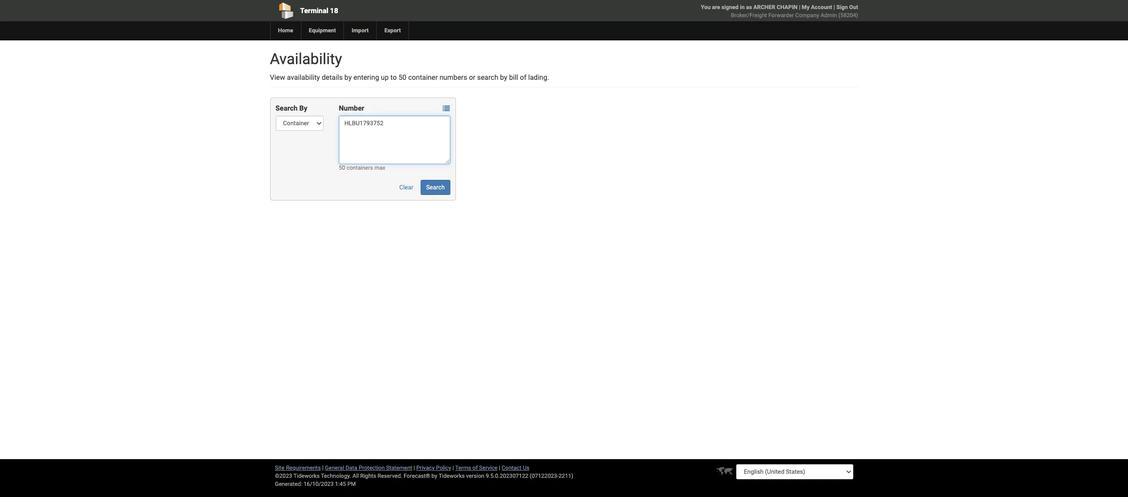 Task type: locate. For each thing, give the bounding box(es) containing it.
by left bill
[[500, 73, 508, 81]]

by down privacy policy 'link'
[[432, 473, 438, 479]]

| up 9.5.0.202307122
[[499, 465, 501, 471]]

1 horizontal spatial search
[[426, 184, 445, 191]]

all
[[353, 473, 359, 479]]

| left my
[[799, 4, 801, 11]]

container
[[408, 73, 438, 81]]

archer
[[754, 4, 776, 11]]

9.5.0.202307122
[[486, 473, 529, 479]]

Number text field
[[339, 116, 451, 164]]

policy
[[436, 465, 451, 471]]

privacy policy link
[[417, 465, 451, 471]]

availability
[[270, 50, 342, 68]]

0 horizontal spatial 50
[[339, 165, 345, 171]]

2211)
[[559, 473, 574, 479]]

search left by
[[276, 104, 298, 112]]

50 right the to
[[399, 73, 407, 81]]

version
[[466, 473, 485, 479]]

as
[[746, 4, 752, 11]]

1 horizontal spatial by
[[432, 473, 438, 479]]

terms of service link
[[455, 465, 498, 471]]

by
[[299, 104, 308, 112]]

my account link
[[802, 4, 833, 11]]

technology.
[[321, 473, 351, 479]]

containers
[[347, 165, 373, 171]]

number
[[339, 104, 364, 112]]

view availability details by entering up to 50 container numbers or search by bill of lading.
[[270, 73, 549, 81]]

1 vertical spatial of
[[473, 465, 478, 471]]

| left general
[[322, 465, 324, 471]]

of right bill
[[520, 73, 527, 81]]

0 horizontal spatial search
[[276, 104, 298, 112]]

data
[[346, 465, 358, 471]]

search for search by
[[276, 104, 298, 112]]

|
[[799, 4, 801, 11], [834, 4, 835, 11], [322, 465, 324, 471], [414, 465, 415, 471], [453, 465, 454, 471], [499, 465, 501, 471]]

| left sign
[[834, 4, 835, 11]]

0 horizontal spatial of
[[473, 465, 478, 471]]

of
[[520, 73, 527, 81], [473, 465, 478, 471]]

service
[[479, 465, 498, 471]]

by
[[345, 73, 352, 81], [500, 73, 508, 81], [432, 473, 438, 479]]

by right "details"
[[345, 73, 352, 81]]

| up tideworks
[[453, 465, 454, 471]]

0 vertical spatial of
[[520, 73, 527, 81]]

are
[[712, 4, 720, 11]]

terms
[[455, 465, 471, 471]]

search inside button
[[426, 184, 445, 191]]

broker/freight
[[731, 12, 767, 19]]

home
[[278, 27, 293, 34]]

my
[[802, 4, 810, 11]]

sign out link
[[837, 4, 859, 11]]

by inside site requirements | general data protection statement | privacy policy | terms of service | contact us ©2023 tideworks technology. all rights reserved. forecast® by tideworks version 9.5.0.202307122 (07122023-2211) generated: 16/10/2023 1:45 pm
[[432, 473, 438, 479]]

50 containers max
[[339, 165, 386, 171]]

0 vertical spatial search
[[276, 104, 298, 112]]

reserved.
[[378, 473, 403, 479]]

chapin
[[777, 4, 798, 11]]

site requirements | general data protection statement | privacy policy | terms of service | contact us ©2023 tideworks technology. all rights reserved. forecast® by tideworks version 9.5.0.202307122 (07122023-2211) generated: 16/10/2023 1:45 pm
[[275, 465, 574, 488]]

entering
[[354, 73, 379, 81]]

site
[[275, 465, 285, 471]]

1 vertical spatial search
[[426, 184, 445, 191]]

terminal 18
[[300, 7, 338, 15]]

details
[[322, 73, 343, 81]]

2 horizontal spatial by
[[500, 73, 508, 81]]

max
[[375, 165, 386, 171]]

contact us link
[[502, 465, 530, 471]]

0 vertical spatial 50
[[399, 73, 407, 81]]

1 horizontal spatial of
[[520, 73, 527, 81]]

of up version
[[473, 465, 478, 471]]

statement
[[386, 465, 412, 471]]

search right clear button
[[426, 184, 445, 191]]

50 left containers
[[339, 165, 345, 171]]

search button
[[421, 180, 451, 195]]

account
[[811, 4, 833, 11]]

to
[[391, 73, 397, 81]]

export
[[385, 27, 401, 34]]

equipment
[[309, 27, 336, 34]]

search
[[276, 104, 298, 112], [426, 184, 445, 191]]

in
[[740, 4, 745, 11]]

50
[[399, 73, 407, 81], [339, 165, 345, 171]]



Task type: describe. For each thing, give the bounding box(es) containing it.
©2023 tideworks
[[275, 473, 320, 479]]

or
[[469, 73, 476, 81]]

privacy
[[417, 465, 435, 471]]

signed
[[722, 4, 739, 11]]

contact
[[502, 465, 522, 471]]

export link
[[376, 21, 409, 40]]

1:45
[[335, 481, 346, 488]]

of inside site requirements | general data protection statement | privacy policy | terms of service | contact us ©2023 tideworks technology. all rights reserved. forecast® by tideworks version 9.5.0.202307122 (07122023-2211) generated: 16/10/2023 1:45 pm
[[473, 465, 478, 471]]

lading.
[[528, 73, 549, 81]]

clear
[[400, 184, 414, 191]]

admin
[[821, 12, 837, 19]]

up
[[381, 73, 389, 81]]

clear button
[[394, 180, 419, 195]]

general data protection statement link
[[325, 465, 412, 471]]

site requirements link
[[275, 465, 321, 471]]

availability
[[287, 73, 320, 81]]

protection
[[359, 465, 385, 471]]

pm
[[348, 481, 356, 488]]

requirements
[[286, 465, 321, 471]]

view
[[270, 73, 285, 81]]

forwarder
[[769, 12, 794, 19]]

you
[[701, 4, 711, 11]]

16/10/2023
[[304, 481, 334, 488]]

forecast®
[[404, 473, 430, 479]]

numbers
[[440, 73, 468, 81]]

import link
[[344, 21, 376, 40]]

us
[[523, 465, 530, 471]]

general
[[325, 465, 344, 471]]

you are signed in as archer chapin | my account | sign out broker/freight forwarder company admin (58204)
[[701, 4, 859, 19]]

terminal 18 link
[[270, 0, 506, 21]]

show list image
[[443, 105, 450, 112]]

sign
[[837, 4, 848, 11]]

18
[[330, 7, 338, 15]]

search by
[[276, 104, 308, 112]]

(58204)
[[839, 12, 859, 19]]

generated:
[[275, 481, 302, 488]]

1 horizontal spatial 50
[[399, 73, 407, 81]]

search
[[477, 73, 499, 81]]

search for search
[[426, 184, 445, 191]]

1 vertical spatial 50
[[339, 165, 345, 171]]

import
[[352, 27, 369, 34]]

company
[[796, 12, 820, 19]]

home link
[[270, 21, 301, 40]]

bill
[[509, 73, 518, 81]]

rights
[[360, 473, 376, 479]]

| up "forecast®" at bottom
[[414, 465, 415, 471]]

0 horizontal spatial by
[[345, 73, 352, 81]]

(07122023-
[[530, 473, 559, 479]]

equipment link
[[301, 21, 344, 40]]

terminal
[[300, 7, 328, 15]]

tideworks
[[439, 473, 465, 479]]

out
[[850, 4, 859, 11]]



Task type: vqa. For each thing, say whether or not it's contained in the screenshot.
'Requirements'
yes



